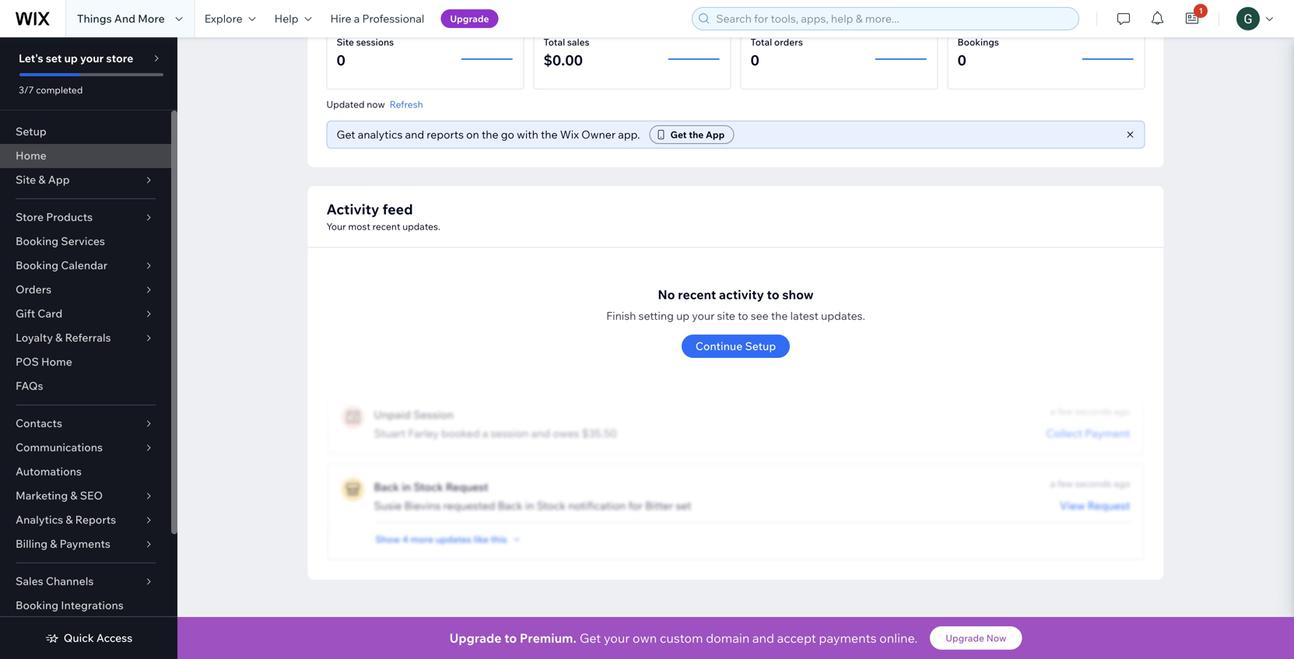 Task type: describe. For each thing, give the bounding box(es) containing it.
up inside 'sidebar' element
[[64, 51, 78, 65]]

booking calendar
[[16, 258, 108, 272]]

session
[[414, 408, 454, 422]]

let's set up your store
[[19, 51, 133, 65]]

accept
[[778, 631, 817, 646]]

premium.
[[520, 631, 577, 646]]

& for analytics
[[66, 513, 73, 527]]

upgrade to premium. get your own custom domain and accept payments online.
[[450, 631, 918, 646]]

analytics & reports button
[[0, 508, 171, 533]]

site sessions
[[337, 36, 394, 48]]

continue setup button
[[682, 335, 790, 358]]

billing & payments button
[[0, 533, 171, 557]]

a up collect
[[1051, 406, 1056, 417]]

site & app
[[16, 173, 70, 186]]

no recent activity to show finish setting up your site to see the latest updates.
[[607, 287, 866, 323]]

0 for site
[[337, 51, 346, 69]]

store products button
[[0, 206, 171, 230]]

faqs
[[16, 379, 43, 393]]

booking for booking calendar
[[16, 258, 59, 272]]

updates. inside the activity feed your most recent updates.
[[403, 221, 441, 232]]

analytics & reports
[[16, 513, 116, 527]]

owes
[[553, 427, 580, 440]]

integrations
[[61, 599, 124, 612]]

recent inside the activity feed your most recent updates.
[[373, 221, 401, 232]]

your inside no recent activity to show finish setting up your site to see the latest updates.
[[692, 309, 715, 323]]

store
[[16, 210, 44, 224]]

sidebar element
[[0, 37, 178, 659]]

4
[[402, 534, 409, 545]]

a few seconds ago for payment
[[1051, 406, 1131, 417]]

1 horizontal spatial stock
[[537, 499, 566, 513]]

gift card
[[16, 307, 62, 320]]

app for site & app
[[48, 173, 70, 186]]

the inside no recent activity to show finish setting up your site to see the latest updates.
[[772, 309, 788, 323]]

0 vertical spatial back
[[374, 480, 400, 494]]

orders
[[16, 283, 52, 296]]

billing
[[16, 537, 48, 551]]

3 0 from the left
[[958, 51, 967, 69]]

ago for collect payment
[[1114, 406, 1131, 417]]

0 vertical spatial stock
[[414, 480, 443, 494]]

session
[[491, 427, 529, 440]]

total sales
[[544, 36, 590, 48]]

contacts button
[[0, 412, 171, 436]]

show 4 more updates like this
[[376, 534, 507, 545]]

farley
[[408, 427, 439, 440]]

bitter
[[646, 499, 674, 513]]

explore
[[205, 12, 243, 25]]

1 vertical spatial home
[[41, 355, 72, 369]]

total for 0
[[751, 36, 773, 48]]

booking services link
[[0, 230, 171, 254]]

0 horizontal spatial to
[[505, 631, 517, 646]]

collect payment button
[[1047, 427, 1131, 441]]

updates
[[436, 534, 472, 545]]

view request button
[[1060, 499, 1131, 513]]

domain
[[706, 631, 750, 646]]

Search for tools, apps, help & more... field
[[712, 8, 1075, 30]]

booking integrations
[[16, 599, 124, 612]]

bookings
[[958, 36, 1000, 48]]

few for view
[[1058, 478, 1074, 490]]

reports
[[427, 128, 464, 141]]

completed
[[36, 84, 83, 96]]

the inside 'button'
[[689, 129, 704, 141]]

upgrade now button
[[931, 627, 1023, 650]]

online.
[[880, 631, 918, 646]]

& for billing
[[50, 537, 57, 551]]

updates. inside no recent activity to show finish setting up your site to see the latest updates.
[[822, 309, 866, 323]]

professional
[[362, 12, 425, 25]]

booking for booking services
[[16, 234, 59, 248]]

total orders
[[751, 36, 803, 48]]

gift
[[16, 307, 35, 320]]

seo
[[80, 489, 103, 503]]

orders
[[775, 36, 803, 48]]

show 4 more updates like this button
[[376, 533, 524, 547]]

1 vertical spatial set
[[676, 499, 692, 513]]

store
[[106, 51, 133, 65]]

setup link
[[0, 120, 171, 144]]

request inside button
[[1088, 499, 1131, 513]]

owner
[[582, 128, 616, 141]]

contacts
[[16, 417, 62, 430]]

back in stock request
[[374, 480, 489, 494]]

referrals
[[65, 331, 111, 345]]

set inside 'sidebar' element
[[46, 51, 62, 65]]

collect
[[1047, 427, 1083, 440]]

0 vertical spatial in
[[402, 480, 411, 494]]

0 vertical spatial request
[[446, 480, 489, 494]]

app for get the app
[[706, 129, 725, 141]]

$0.00
[[544, 51, 583, 69]]

upgrade for upgrade
[[450, 13, 489, 25]]

0 vertical spatial to
[[767, 287, 780, 302]]

hire a professional
[[331, 12, 425, 25]]

channels
[[46, 575, 94, 588]]

refresh button
[[390, 97, 423, 111]]

notification
[[569, 499, 626, 513]]

now
[[367, 98, 385, 110]]

booking calendar button
[[0, 254, 171, 278]]

2 vertical spatial and
[[753, 631, 775, 646]]

upgrade for upgrade to premium. get your own custom domain and accept payments online.
[[450, 631, 502, 646]]

like
[[474, 534, 489, 545]]

1 vertical spatial back
[[498, 499, 523, 513]]

this
[[491, 534, 507, 545]]

your inside 'sidebar' element
[[80, 51, 104, 65]]

bievins
[[405, 499, 441, 513]]

payment
[[1086, 427, 1131, 440]]

now
[[987, 633, 1007, 644]]

sales channels button
[[0, 570, 171, 594]]

booking services
[[16, 234, 105, 248]]

wix
[[560, 128, 579, 141]]

get the app button
[[650, 125, 734, 144]]

things
[[77, 12, 112, 25]]

loyalty
[[16, 331, 53, 345]]



Task type: vqa. For each thing, say whether or not it's contained in the screenshot.
Notes button
no



Task type: locate. For each thing, give the bounding box(es) containing it.
setup inside button
[[745, 339, 776, 353]]

view
[[1060, 499, 1086, 513]]

0 down site sessions
[[337, 51, 346, 69]]

to left premium. on the bottom of page
[[505, 631, 517, 646]]

in right requested
[[525, 499, 535, 513]]

1 vertical spatial to
[[738, 309, 749, 323]]

go
[[501, 128, 515, 141]]

0 vertical spatial booking
[[16, 234, 59, 248]]

and left owes
[[531, 427, 551, 440]]

the right see
[[772, 309, 788, 323]]

& inside marketing & seo dropdown button
[[70, 489, 78, 503]]

booking down sales
[[16, 599, 59, 612]]

your left site at the right top of the page
[[692, 309, 715, 323]]

site for site sessions
[[337, 36, 354, 48]]

quick access
[[64, 631, 133, 645]]

most
[[348, 221, 371, 232]]

0 down total orders
[[751, 51, 760, 69]]

things and more
[[77, 12, 165, 25]]

0 horizontal spatial updates.
[[403, 221, 441, 232]]

analytics
[[358, 128, 403, 141]]

1 0 from the left
[[337, 51, 346, 69]]

& for marketing
[[70, 489, 78, 503]]

setup
[[16, 125, 47, 138], [745, 339, 776, 353]]

& inside billing & payments dropdown button
[[50, 537, 57, 551]]

1 horizontal spatial set
[[676, 499, 692, 513]]

the right the on
[[482, 128, 499, 141]]

2 horizontal spatial and
[[753, 631, 775, 646]]

& up billing & payments
[[66, 513, 73, 527]]

0 vertical spatial few
[[1058, 406, 1074, 417]]

2 horizontal spatial 0
[[958, 51, 967, 69]]

request right view
[[1088, 499, 1131, 513]]

quick
[[64, 631, 94, 645]]

get for get the app
[[671, 129, 687, 141]]

total for $0.00
[[544, 36, 565, 48]]

upgrade left now
[[946, 633, 985, 644]]

0 vertical spatial ago
[[1114, 406, 1131, 417]]

ago up view request on the right bottom
[[1114, 478, 1131, 490]]

2 horizontal spatial get
[[671, 129, 687, 141]]

1 horizontal spatial total
[[751, 36, 773, 48]]

0 vertical spatial your
[[80, 51, 104, 65]]

pos home link
[[0, 350, 171, 375]]

access
[[96, 631, 133, 645]]

1 vertical spatial few
[[1058, 478, 1074, 490]]

booking integrations link
[[0, 594, 171, 618]]

susie
[[374, 499, 402, 513]]

upgrade right the professional
[[450, 13, 489, 25]]

setup inside 'sidebar' element
[[16, 125, 47, 138]]

to
[[767, 287, 780, 302], [738, 309, 749, 323], [505, 631, 517, 646]]

1 vertical spatial app
[[48, 173, 70, 186]]

0 horizontal spatial app
[[48, 173, 70, 186]]

seconds for payment
[[1076, 406, 1112, 417]]

1 horizontal spatial in
[[525, 499, 535, 513]]

on
[[466, 128, 479, 141]]

1 horizontal spatial request
[[1088, 499, 1131, 513]]

stock up bievins
[[414, 480, 443, 494]]

up
[[64, 51, 78, 65], [677, 309, 690, 323]]

the right app.
[[689, 129, 704, 141]]

0 vertical spatial site
[[337, 36, 354, 48]]

pos home
[[16, 355, 72, 369]]

seconds up collect payment
[[1076, 406, 1112, 417]]

few up view
[[1058, 478, 1074, 490]]

1 horizontal spatial back
[[498, 499, 523, 513]]

1 a few seconds ago from the top
[[1051, 406, 1131, 417]]

1 horizontal spatial up
[[677, 309, 690, 323]]

view request
[[1060, 499, 1131, 513]]

2 vertical spatial to
[[505, 631, 517, 646]]

1 horizontal spatial updates.
[[822, 309, 866, 323]]

0 vertical spatial and
[[405, 128, 424, 141]]

your
[[327, 221, 346, 232]]

1 vertical spatial a few seconds ago
[[1051, 478, 1131, 490]]

get inside 'button'
[[671, 129, 687, 141]]

custom
[[660, 631, 703, 646]]

booking down store
[[16, 234, 59, 248]]

home link
[[0, 144, 171, 168]]

1 horizontal spatial app
[[706, 129, 725, 141]]

store products
[[16, 210, 93, 224]]

1 total from the left
[[544, 36, 565, 48]]

booking
[[16, 234, 59, 248], [16, 258, 59, 272], [16, 599, 59, 612]]

get analytics and reports on the go with the wix owner app.
[[337, 128, 640, 141]]

in up bievins
[[402, 480, 411, 494]]

$35.50
[[582, 427, 617, 440]]

0 horizontal spatial up
[[64, 51, 78, 65]]

set
[[46, 51, 62, 65], [676, 499, 692, 513]]

0 horizontal spatial in
[[402, 480, 411, 494]]

a few seconds ago for request
[[1051, 478, 1131, 490]]

more
[[138, 12, 165, 25]]

finish
[[607, 309, 636, 323]]

3 booking from the top
[[16, 599, 59, 612]]

a left session at the left bottom of page
[[483, 427, 488, 440]]

2 seconds from the top
[[1076, 478, 1112, 490]]

0 down bookings in the right top of the page
[[958, 51, 967, 69]]

2 0 from the left
[[751, 51, 760, 69]]

sales channels
[[16, 575, 94, 588]]

0 horizontal spatial get
[[337, 128, 356, 141]]

0 vertical spatial setup
[[16, 125, 47, 138]]

payments
[[60, 537, 111, 551]]

2 total from the left
[[751, 36, 773, 48]]

updates. down feed
[[403, 221, 441, 232]]

site & app button
[[0, 168, 171, 192]]

request up requested
[[446, 480, 489, 494]]

1 vertical spatial your
[[692, 309, 715, 323]]

marketing
[[16, 489, 68, 503]]

app inside dropdown button
[[48, 173, 70, 186]]

2 vertical spatial booking
[[16, 599, 59, 612]]

app inside 'button'
[[706, 129, 725, 141]]

get the app
[[671, 129, 725, 141]]

no
[[658, 287, 675, 302]]

1 horizontal spatial to
[[738, 309, 749, 323]]

let's
[[19, 51, 43, 65]]

1 vertical spatial up
[[677, 309, 690, 323]]

0 horizontal spatial site
[[16, 173, 36, 186]]

0 horizontal spatial and
[[405, 128, 424, 141]]

analytics
[[16, 513, 63, 527]]

for
[[629, 499, 643, 513]]

1 vertical spatial setup
[[745, 339, 776, 353]]

your left "store" on the top left of the page
[[80, 51, 104, 65]]

1 vertical spatial ago
[[1114, 478, 1131, 490]]

site for site & app
[[16, 173, 36, 186]]

to left see
[[738, 309, 749, 323]]

updates. right latest
[[822, 309, 866, 323]]

0 horizontal spatial 0
[[337, 51, 346, 69]]

1 vertical spatial in
[[525, 499, 535, 513]]

1 horizontal spatial your
[[604, 631, 630, 646]]

booking for booking integrations
[[16, 599, 59, 612]]

1 vertical spatial booking
[[16, 258, 59, 272]]

1 vertical spatial and
[[531, 427, 551, 440]]

1 vertical spatial request
[[1088, 499, 1131, 513]]

upgrade now
[[946, 633, 1007, 644]]

1 vertical spatial updates.
[[822, 309, 866, 323]]

0 vertical spatial app
[[706, 129, 725, 141]]

get for get analytics and reports on the go with the wix owner app.
[[337, 128, 356, 141]]

app
[[706, 129, 725, 141], [48, 173, 70, 186]]

home up site & app
[[16, 149, 47, 162]]

payments
[[819, 631, 877, 646]]

marketing & seo
[[16, 489, 103, 503]]

& right billing
[[50, 537, 57, 551]]

0 vertical spatial home
[[16, 149, 47, 162]]

1 horizontal spatial site
[[337, 36, 354, 48]]

0 horizontal spatial set
[[46, 51, 62, 65]]

back up susie
[[374, 480, 400, 494]]

back up this on the bottom
[[498, 499, 523, 513]]

services
[[61, 234, 105, 248]]

few
[[1058, 406, 1074, 417], [1058, 478, 1074, 490]]

1 vertical spatial site
[[16, 173, 36, 186]]

a down collect
[[1051, 478, 1056, 490]]

set right let's
[[46, 51, 62, 65]]

recent
[[373, 221, 401, 232], [678, 287, 717, 302]]

your left own
[[604, 631, 630, 646]]

home
[[16, 149, 47, 162], [41, 355, 72, 369]]

setup down 3/7
[[16, 125, 47, 138]]

a few seconds ago up view request on the right bottom
[[1051, 478, 1131, 490]]

up right setting at the top of the page
[[677, 309, 690, 323]]

2 few from the top
[[1058, 478, 1074, 490]]

seconds up view request on the right bottom
[[1076, 478, 1112, 490]]

pos
[[16, 355, 39, 369]]

0 vertical spatial updates.
[[403, 221, 441, 232]]

sales
[[16, 575, 43, 588]]

up up completed on the top left
[[64, 51, 78, 65]]

1 button
[[1176, 0, 1210, 37]]

upgrade left premium. on the bottom of page
[[450, 631, 502, 646]]

& up store products
[[38, 173, 46, 186]]

1 horizontal spatial get
[[580, 631, 601, 646]]

1 horizontal spatial 0
[[751, 51, 760, 69]]

1 vertical spatial stock
[[537, 499, 566, 513]]

get right app.
[[671, 129, 687, 141]]

site inside site & app dropdown button
[[16, 173, 36, 186]]

3/7
[[19, 84, 34, 96]]

& for site
[[38, 173, 46, 186]]

1 horizontal spatial and
[[531, 427, 551, 440]]

request
[[446, 480, 489, 494], [1088, 499, 1131, 513]]

to left show
[[767, 287, 780, 302]]

site up store
[[16, 173, 36, 186]]

a right the 'hire'
[[354, 12, 360, 25]]

communications button
[[0, 436, 171, 460]]

recent inside no recent activity to show finish setting up your site to see the latest updates.
[[678, 287, 717, 302]]

1 seconds from the top
[[1076, 406, 1112, 417]]

2 a few seconds ago from the top
[[1051, 478, 1131, 490]]

sales
[[568, 36, 590, 48]]

0 horizontal spatial total
[[544, 36, 565, 48]]

seconds for request
[[1076, 478, 1112, 490]]

& inside analytics & reports dropdown button
[[66, 513, 73, 527]]

booked
[[442, 427, 480, 440]]

booking up orders
[[16, 258, 59, 272]]

site down the 'hire'
[[337, 36, 354, 48]]

total left orders
[[751, 36, 773, 48]]

loyalty & referrals
[[16, 331, 111, 345]]

and
[[114, 12, 135, 25]]

loyalty & referrals button
[[0, 326, 171, 350]]

booking inside dropdown button
[[16, 258, 59, 272]]

updates.
[[403, 221, 441, 232], [822, 309, 866, 323]]

1 vertical spatial seconds
[[1076, 478, 1112, 490]]

& for loyalty
[[55, 331, 63, 345]]

app.
[[618, 128, 640, 141]]

ago up payment
[[1114, 406, 1131, 417]]

1 horizontal spatial setup
[[745, 339, 776, 353]]

and left reports
[[405, 128, 424, 141]]

0 vertical spatial up
[[64, 51, 78, 65]]

2 booking from the top
[[16, 258, 59, 272]]

2 vertical spatial your
[[604, 631, 630, 646]]

requested
[[443, 499, 496, 513]]

0 vertical spatial recent
[[373, 221, 401, 232]]

sessions
[[356, 36, 394, 48]]

0 horizontal spatial request
[[446, 480, 489, 494]]

few up collect
[[1058, 406, 1074, 417]]

1
[[1200, 6, 1204, 16]]

2 ago from the top
[[1114, 478, 1131, 490]]

1 horizontal spatial recent
[[678, 287, 717, 302]]

and left the accept
[[753, 631, 775, 646]]

activity
[[719, 287, 765, 302]]

stock left notification
[[537, 499, 566, 513]]

home down loyalty & referrals
[[41, 355, 72, 369]]

1 vertical spatial recent
[[678, 287, 717, 302]]

recent down feed
[[373, 221, 401, 232]]

0 for total
[[751, 51, 760, 69]]

calendar
[[61, 258, 108, 272]]

0 horizontal spatial your
[[80, 51, 104, 65]]

reports
[[75, 513, 116, 527]]

own
[[633, 631, 657, 646]]

total up $0.00
[[544, 36, 565, 48]]

1 booking from the top
[[16, 234, 59, 248]]

2 horizontal spatial to
[[767, 287, 780, 302]]

0
[[337, 51, 346, 69], [751, 51, 760, 69], [958, 51, 967, 69]]

0 horizontal spatial back
[[374, 480, 400, 494]]

up inside no recent activity to show finish setting up your site to see the latest updates.
[[677, 309, 690, 323]]

marketing & seo button
[[0, 484, 171, 508]]

0 horizontal spatial recent
[[373, 221, 401, 232]]

few for collect
[[1058, 406, 1074, 417]]

latest
[[791, 309, 819, 323]]

2 horizontal spatial your
[[692, 309, 715, 323]]

0 vertical spatial set
[[46, 51, 62, 65]]

get down the updated
[[337, 128, 356, 141]]

activity feed your most recent updates.
[[327, 200, 441, 232]]

& left seo
[[70, 489, 78, 503]]

products
[[46, 210, 93, 224]]

upgrade for upgrade now
[[946, 633, 985, 644]]

set right bitter on the bottom
[[676, 499, 692, 513]]

1 few from the top
[[1058, 406, 1074, 417]]

ago for view request
[[1114, 478, 1131, 490]]

setting
[[639, 309, 674, 323]]

0 horizontal spatial stock
[[414, 480, 443, 494]]

0 vertical spatial a few seconds ago
[[1051, 406, 1131, 417]]

the left wix
[[541, 128, 558, 141]]

hire
[[331, 12, 352, 25]]

a few seconds ago up collect payment
[[1051, 406, 1131, 417]]

recent right no
[[678, 287, 717, 302]]

& inside site & app dropdown button
[[38, 173, 46, 186]]

& right loyalty
[[55, 331, 63, 345]]

get right premium. on the bottom of page
[[580, 631, 601, 646]]

your
[[80, 51, 104, 65], [692, 309, 715, 323], [604, 631, 630, 646]]

0 horizontal spatial setup
[[16, 125, 47, 138]]

& inside loyalty & referrals dropdown button
[[55, 331, 63, 345]]

faqs link
[[0, 375, 171, 399]]

setup down see
[[745, 339, 776, 353]]

0 vertical spatial seconds
[[1076, 406, 1112, 417]]

refresh
[[390, 98, 423, 110]]

1 ago from the top
[[1114, 406, 1131, 417]]



